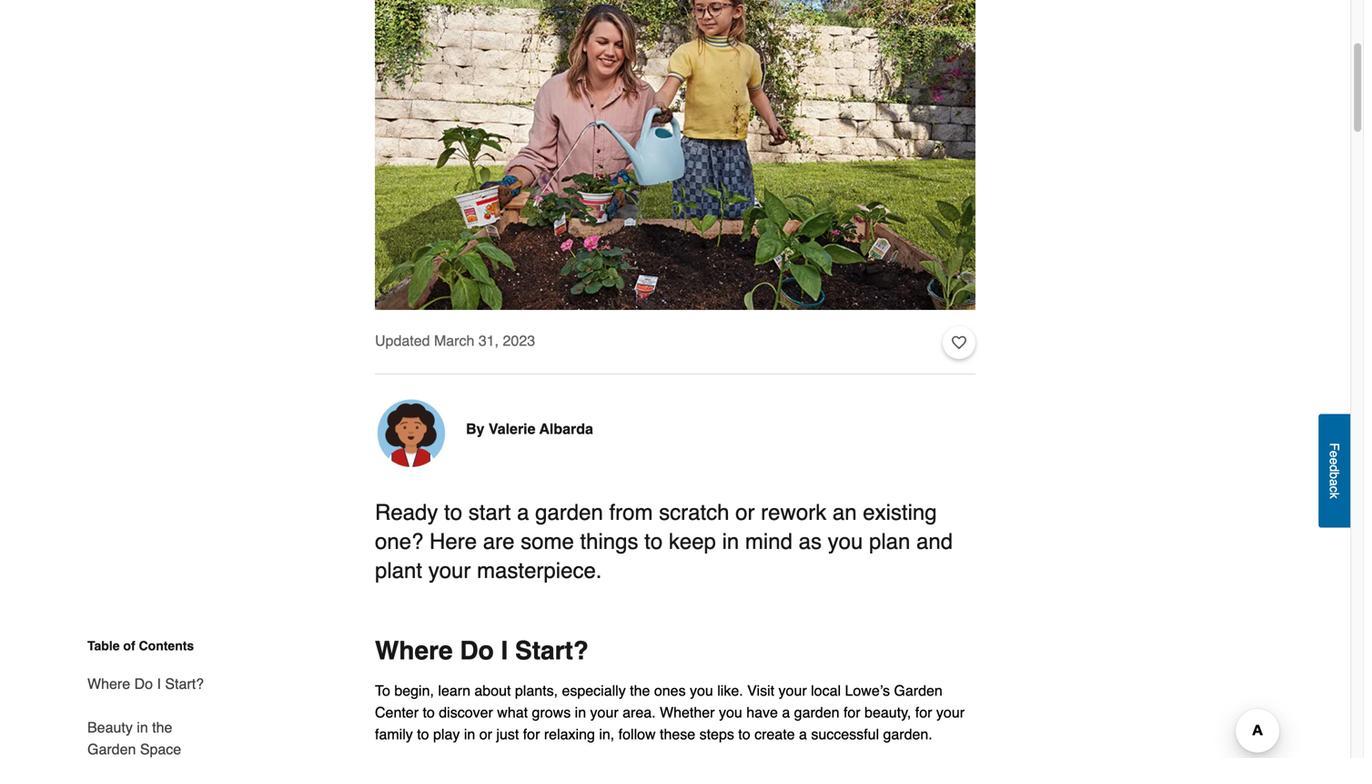 Task type: vqa. For each thing, say whether or not it's contained in the screenshot.
Chat Invite Button image
no



Task type: locate. For each thing, give the bounding box(es) containing it.
1 vertical spatial garden
[[87, 742, 136, 758]]

garden inside "to begin, learn about plants, especially the ones you like. visit your local lowe's garden center to discover what grows in your area. whether you have a garden for beauty, for your family to play in or just for relaxing in, follow these steps to create a successful garden."
[[894, 683, 943, 700]]

of
[[123, 639, 135, 654]]

just
[[496, 727, 519, 744]]

garden down beauty
[[87, 742, 136, 758]]

lowe's
[[845, 683, 890, 700]]

e up b
[[1327, 458, 1342, 465]]

i
[[501, 637, 508, 666], [157, 676, 161, 693]]

the up area.
[[630, 683, 650, 700]]

the up space
[[152, 720, 172, 737]]

in up space
[[137, 720, 148, 737]]

0 horizontal spatial do
[[134, 676, 153, 693]]

garden
[[535, 501, 603, 526], [794, 705, 839, 722]]

1 horizontal spatial the
[[630, 683, 650, 700]]

start? up plants,
[[515, 637, 589, 666]]

where up begin, in the left bottom of the page
[[375, 637, 453, 666]]

do inside "table of contents" "element"
[[134, 676, 153, 693]]

visit
[[747, 683, 775, 700]]

for up successful
[[844, 705, 861, 722]]

existing
[[863, 501, 937, 526]]

to down from
[[644, 530, 663, 555]]

0 horizontal spatial or
[[479, 727, 492, 744]]

to
[[444, 501, 462, 526], [644, 530, 663, 555], [423, 705, 435, 722], [417, 727, 429, 744], [738, 727, 750, 744]]

in
[[722, 530, 739, 555], [575, 705, 586, 722], [137, 720, 148, 737], [464, 727, 475, 744]]

0 vertical spatial garden
[[535, 501, 603, 526]]

in left mind
[[722, 530, 739, 555]]

garden down local
[[794, 705, 839, 722]]

0 horizontal spatial i
[[157, 676, 161, 693]]

updated march 31, 2023
[[375, 333, 535, 350]]

march
[[434, 333, 474, 350]]

2 horizontal spatial you
[[828, 530, 863, 555]]

begin,
[[394, 683, 434, 700]]

do up about
[[460, 637, 494, 666]]

one?
[[375, 530, 424, 555]]

i down "contents" at the bottom left of the page
[[157, 676, 161, 693]]

0 vertical spatial the
[[630, 683, 650, 700]]

1 vertical spatial start?
[[165, 676, 204, 693]]

do
[[460, 637, 494, 666], [134, 676, 153, 693]]

0 horizontal spatial you
[[690, 683, 713, 700]]

e
[[1327, 451, 1342, 458], [1327, 458, 1342, 465]]

0 vertical spatial or
[[735, 501, 755, 526]]

garden up beauty,
[[894, 683, 943, 700]]

steps
[[699, 727, 734, 744]]

1 horizontal spatial you
[[719, 705, 742, 722]]

for up 'garden.'
[[915, 705, 932, 722]]

1 horizontal spatial where
[[375, 637, 453, 666]]

you inside ready to start a garden from scratch or rework an existing one? here are some things to keep in mind as you plan and plant your masterpiece.
[[828, 530, 863, 555]]

where
[[375, 637, 453, 666], [87, 676, 130, 693]]

0 vertical spatial garden
[[894, 683, 943, 700]]

valerie
[[489, 421, 536, 438]]

are
[[483, 530, 515, 555]]

0 horizontal spatial the
[[152, 720, 172, 737]]

or
[[735, 501, 755, 526], [479, 727, 492, 744]]

mind
[[745, 530, 793, 555]]

a
[[1327, 479, 1342, 486], [517, 501, 529, 526], [782, 705, 790, 722], [799, 727, 807, 744]]

a inside button
[[1327, 479, 1342, 486]]

0 horizontal spatial start?
[[165, 676, 204, 693]]

ready
[[375, 501, 438, 526]]

about
[[474, 683, 511, 700]]

k
[[1327, 493, 1342, 499]]

to right steps
[[738, 727, 750, 744]]

0 horizontal spatial garden
[[87, 742, 136, 758]]

garden.
[[883, 727, 933, 744]]

you down like.
[[719, 705, 742, 722]]

area.
[[623, 705, 656, 722]]

your right visit
[[779, 683, 807, 700]]

1 horizontal spatial garden
[[794, 705, 839, 722]]

some
[[521, 530, 574, 555]]

a up k
[[1327, 479, 1342, 486]]

1 vertical spatial or
[[479, 727, 492, 744]]

start?
[[515, 637, 589, 666], [165, 676, 204, 693]]

the inside beauty in the garden space
[[152, 720, 172, 737]]

1 vertical spatial i
[[157, 676, 161, 693]]

like.
[[717, 683, 743, 700]]

have
[[746, 705, 778, 722]]

f
[[1327, 443, 1342, 451]]

where do i start? link
[[87, 663, 204, 707]]

2023
[[503, 333, 535, 350]]

your down here
[[428, 559, 471, 584]]

albarda
[[539, 421, 593, 438]]

your
[[428, 559, 471, 584], [779, 683, 807, 700], [590, 705, 619, 722], [936, 705, 965, 722]]

1 vertical spatial where
[[87, 676, 130, 693]]

from
[[609, 501, 653, 526]]

for
[[844, 705, 861, 722], [915, 705, 932, 722], [523, 727, 540, 744]]

1 horizontal spatial where do i start?
[[375, 637, 589, 666]]

1 horizontal spatial for
[[844, 705, 861, 722]]

what
[[497, 705, 528, 722]]

1 vertical spatial you
[[690, 683, 713, 700]]

garden inside "to begin, learn about plants, especially the ones you like. visit your local lowe's garden center to discover what grows in your area. whether you have a garden for beauty, for your family to play in or just for relaxing in, follow these steps to create a successful garden."
[[794, 705, 839, 722]]

1 horizontal spatial start?
[[515, 637, 589, 666]]

0 vertical spatial you
[[828, 530, 863, 555]]

or left just on the left
[[479, 727, 492, 744]]

where do i start? down table of contents
[[87, 676, 204, 693]]

the
[[630, 683, 650, 700], [152, 720, 172, 737]]

b
[[1327, 472, 1342, 479]]

to begin, learn about plants, especially the ones you like. visit your local lowe's garden center to discover what grows in your area. whether you have a garden for beauty, for your family to play in or just for relaxing in, follow these steps to create a successful garden.
[[375, 683, 965, 744]]

for right just on the left
[[523, 727, 540, 744]]

garden up some
[[535, 501, 603, 526]]

you
[[828, 530, 863, 555], [690, 683, 713, 700], [719, 705, 742, 722]]

e up the d at the right of the page
[[1327, 451, 1342, 458]]

0 vertical spatial do
[[460, 637, 494, 666]]

or inside "to begin, learn about plants, especially the ones you like. visit your local lowe's garden center to discover what grows in your area. whether you have a garden for beauty, for your family to play in or just for relaxing in, follow these steps to create a successful garden."
[[479, 727, 492, 744]]

1 vertical spatial do
[[134, 676, 153, 693]]

create
[[754, 727, 795, 744]]

in up relaxing
[[575, 705, 586, 722]]

where do i start? inside "table of contents" "element"
[[87, 676, 204, 693]]

garden
[[894, 683, 943, 700], [87, 742, 136, 758]]

where do i start?
[[375, 637, 589, 666], [87, 676, 204, 693]]

0 horizontal spatial where do i start?
[[87, 676, 204, 693]]

plants,
[[515, 683, 558, 700]]

start? inside "table of contents" "element"
[[165, 676, 204, 693]]

grows
[[532, 705, 571, 722]]

space
[[140, 742, 181, 758]]

do down table of contents
[[134, 676, 153, 693]]

valerie albarda image
[[375, 397, 448, 470]]

garden inside beauty in the garden space
[[87, 742, 136, 758]]

you up whether
[[690, 683, 713, 700]]

start
[[468, 501, 511, 526]]

f e e d b a c k button
[[1319, 414, 1350, 528]]

0 horizontal spatial garden
[[535, 501, 603, 526]]

1 vertical spatial where do i start?
[[87, 676, 204, 693]]

keep
[[669, 530, 716, 555]]

in down discover
[[464, 727, 475, 744]]

1 vertical spatial the
[[152, 720, 172, 737]]

0 horizontal spatial where
[[87, 676, 130, 693]]

or up mind
[[735, 501, 755, 526]]

your up in,
[[590, 705, 619, 722]]

an
[[833, 501, 857, 526]]

here
[[430, 530, 477, 555]]

learn
[[438, 683, 470, 700]]

whether
[[660, 705, 715, 722]]

family
[[375, 727, 413, 744]]

a right have
[[782, 705, 790, 722]]

beauty in the garden space
[[87, 720, 181, 758]]

f e e d b a c k
[[1327, 443, 1342, 499]]

you down 'an'
[[828, 530, 863, 555]]

1 horizontal spatial garden
[[894, 683, 943, 700]]

or inside ready to start a garden from scratch or rework an existing one? here are some things to keep in mind as you plan and plant your masterpiece.
[[735, 501, 755, 526]]

to up here
[[444, 501, 462, 526]]

1 horizontal spatial or
[[735, 501, 755, 526]]

plan
[[869, 530, 910, 555]]

follow
[[619, 727, 656, 744]]

where down table
[[87, 676, 130, 693]]

a right start
[[517, 501, 529, 526]]

in inside ready to start a garden from scratch or rework an existing one? here are some things to keep in mind as you plan and plant your masterpiece.
[[722, 530, 739, 555]]

where do i start? up about
[[375, 637, 589, 666]]

1 vertical spatial garden
[[794, 705, 839, 722]]

i up about
[[501, 637, 508, 666]]

relaxing
[[544, 727, 595, 744]]

plant
[[375, 559, 422, 584]]

start? down "contents" at the bottom left of the page
[[165, 676, 204, 693]]

center
[[375, 705, 419, 722]]

local
[[811, 683, 841, 700]]

0 vertical spatial i
[[501, 637, 508, 666]]



Task type: describe. For each thing, give the bounding box(es) containing it.
1 horizontal spatial do
[[460, 637, 494, 666]]

2 horizontal spatial for
[[915, 705, 932, 722]]

and
[[916, 530, 953, 555]]

1 horizontal spatial i
[[501, 637, 508, 666]]

31,
[[479, 333, 499, 350]]

beauty in the garden space link
[[87, 707, 209, 759]]

2 e from the top
[[1327, 458, 1342, 465]]

a inside ready to start a garden from scratch or rework an existing one? here are some things to keep in mind as you plan and plant your masterpiece.
[[517, 501, 529, 526]]

table of contents
[[87, 639, 194, 654]]

these
[[660, 727, 695, 744]]

beauty
[[87, 720, 133, 737]]

contents
[[139, 639, 194, 654]]

0 horizontal spatial for
[[523, 727, 540, 744]]

scratch
[[659, 501, 729, 526]]

table
[[87, 639, 120, 654]]

masterpiece.
[[477, 559, 602, 584]]

by valerie albarda
[[466, 421, 593, 438]]

garden inside ready to start a garden from scratch or rework an existing one? here are some things to keep in mind as you plan and plant your masterpiece.
[[535, 501, 603, 526]]

discover
[[439, 705, 493, 722]]

c
[[1327, 486, 1342, 493]]

to left play
[[417, 727, 429, 744]]

play
[[433, 727, 460, 744]]

table of contents element
[[73, 637, 209, 759]]

updated
[[375, 333, 430, 350]]

beauty,
[[865, 705, 911, 722]]

0 vertical spatial start?
[[515, 637, 589, 666]]

d
[[1327, 465, 1342, 472]]

where inside "table of contents" "element"
[[87, 676, 130, 693]]

your right beauty,
[[936, 705, 965, 722]]

0 vertical spatial where do i start?
[[375, 637, 589, 666]]

0 vertical spatial where
[[375, 637, 453, 666]]

in,
[[599, 727, 614, 744]]

2 vertical spatial you
[[719, 705, 742, 722]]

ready to start a garden from scratch or rework an existing one? here are some things to keep in mind as you plan and plant your masterpiece.
[[375, 501, 953, 584]]

especially
[[562, 683, 626, 700]]

a mother watching her daughter use a watering can to water vegetables in a raised bed. image
[[375, 0, 976, 310]]

1 e from the top
[[1327, 451, 1342, 458]]

successful
[[811, 727, 879, 744]]

as
[[799, 530, 822, 555]]

the inside "to begin, learn about plants, especially the ones you like. visit your local lowe's garden center to discover what grows in your area. whether you have a garden for beauty, for your family to play in or just for relaxing in, follow these steps to create a successful garden."
[[630, 683, 650, 700]]

by
[[466, 421, 485, 438]]

your inside ready to start a garden from scratch or rework an existing one? here are some things to keep in mind as you plan and plant your masterpiece.
[[428, 559, 471, 584]]

i inside where do i start? link
[[157, 676, 161, 693]]

things
[[580, 530, 638, 555]]

heart outline image
[[952, 333, 966, 353]]

rework
[[761, 501, 826, 526]]

in inside beauty in the garden space
[[137, 720, 148, 737]]

a right create
[[799, 727, 807, 744]]

ones
[[654, 683, 686, 700]]

to down begin, in the left bottom of the page
[[423, 705, 435, 722]]

to
[[375, 683, 390, 700]]



